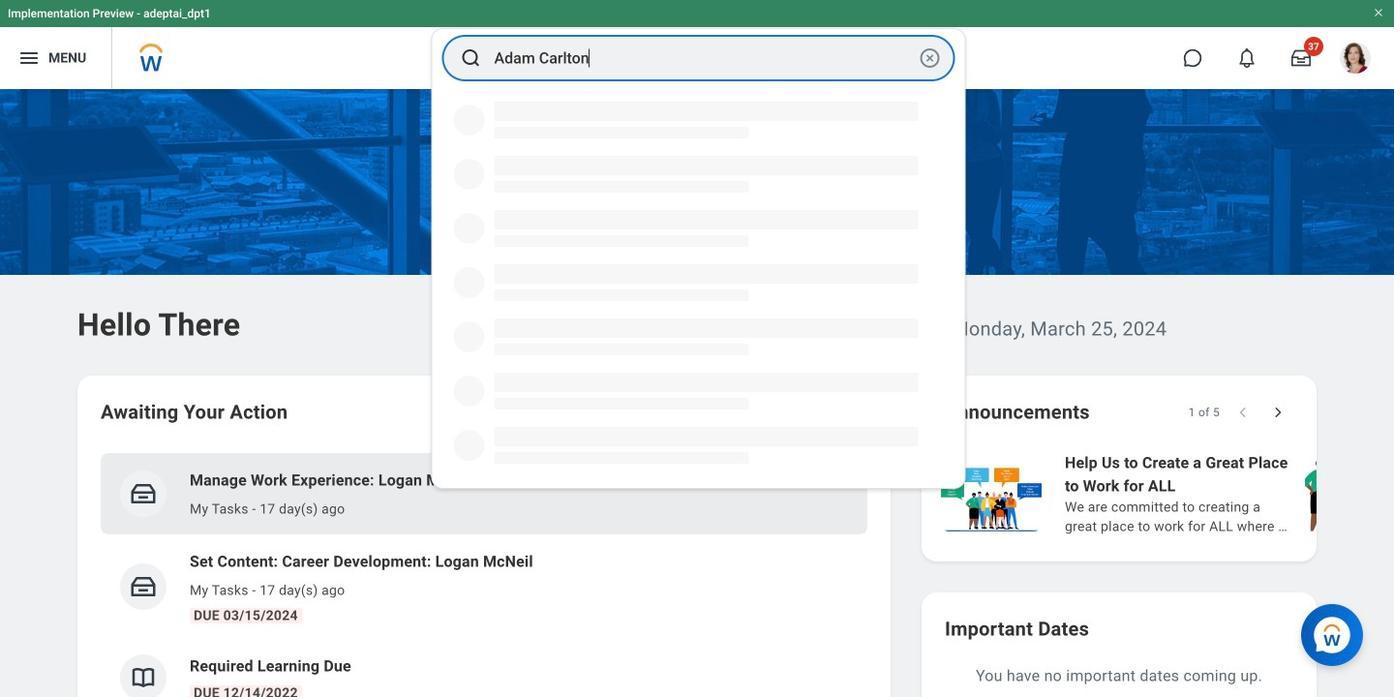 Task type: describe. For each thing, give the bounding box(es) containing it.
inbox image
[[129, 480, 158, 509]]

Search Workday  search field
[[495, 37, 915, 79]]

chevron right small image
[[1269, 403, 1288, 422]]

chevron left small image
[[1234, 403, 1254, 422]]

notifications large image
[[1238, 48, 1257, 68]]

x circle image
[[919, 46, 942, 70]]

inbox large image
[[1292, 48, 1312, 68]]



Task type: locate. For each thing, give the bounding box(es) containing it.
main content
[[0, 89, 1395, 697]]

0 horizontal spatial list
[[101, 453, 868, 697]]

inbox image
[[129, 573, 158, 602]]

list
[[938, 449, 1395, 539], [101, 453, 868, 697]]

book open image
[[129, 664, 158, 693]]

profile logan mcneil image
[[1341, 43, 1372, 78]]

banner
[[0, 0, 1395, 89]]

close environment banner image
[[1374, 7, 1385, 18]]

list item
[[101, 453, 868, 535]]

justify image
[[17, 46, 41, 70]]

None search field
[[432, 28, 966, 489]]

status
[[1189, 405, 1221, 420]]

search image
[[460, 46, 483, 70]]

1 horizontal spatial list
[[938, 449, 1395, 539]]



Task type: vqa. For each thing, say whether or not it's contained in the screenshot.
Safety Incident at the left of the page
no



